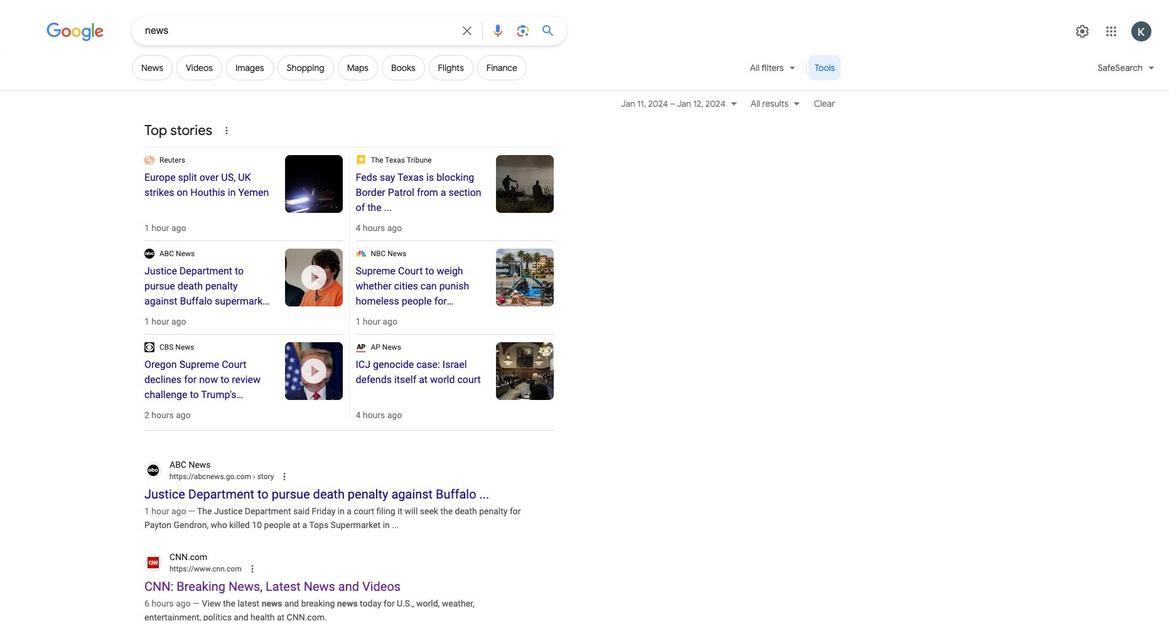 Task type: vqa. For each thing, say whether or not it's contained in the screenshot.
seventh stop from the top of the page
no



Task type: describe. For each thing, give the bounding box(es) containing it.
google image
[[46, 23, 104, 41]]

Search search field
[[145, 24, 452, 40]]

search by voice image
[[491, 23, 506, 38]]

search by image image
[[516, 23, 531, 38]]



Task type: locate. For each thing, give the bounding box(es) containing it.
None text field
[[170, 471, 274, 482], [251, 472, 274, 481], [170, 563, 242, 575], [170, 471, 274, 482], [251, 472, 274, 481], [170, 563, 242, 575]]

heading
[[144, 170, 272, 200], [356, 170, 484, 215], [144, 264, 272, 309], [356, 264, 484, 309], [144, 357, 272, 403], [356, 357, 484, 388]]

None search field
[[0, 16, 567, 45]]



